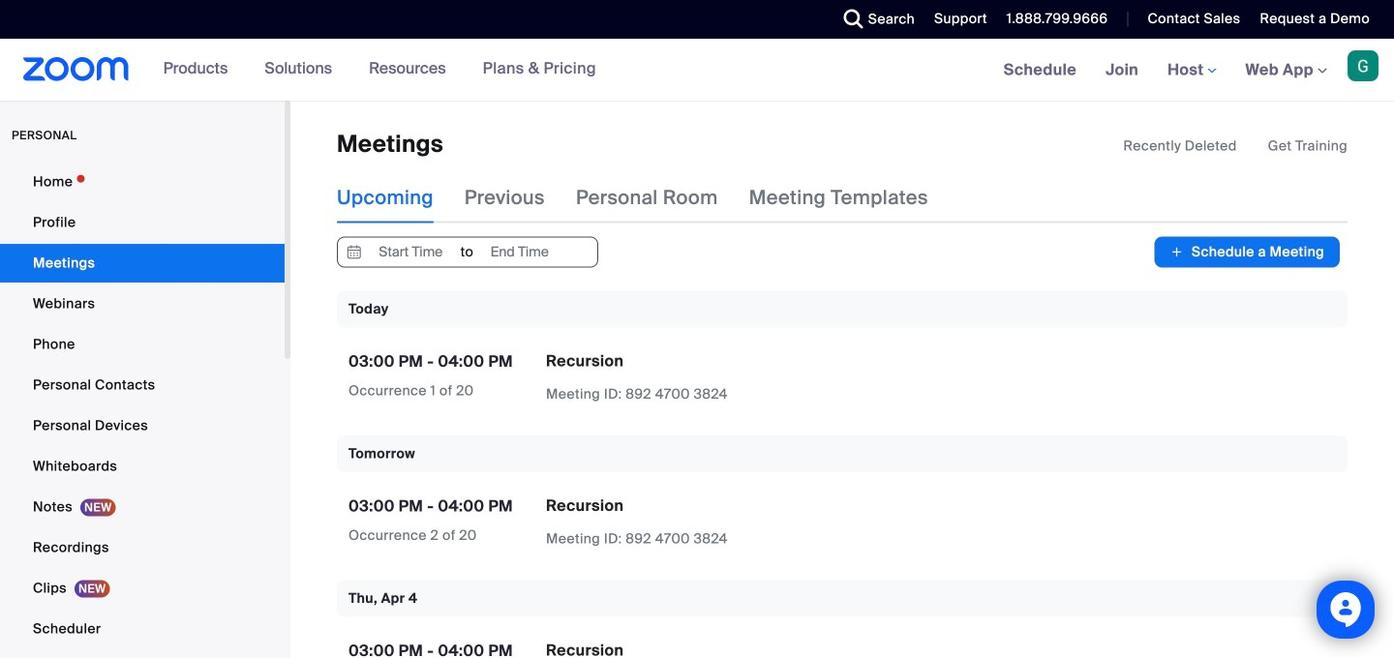 Task type: describe. For each thing, give the bounding box(es) containing it.
1 recursion element from the top
[[546, 351, 624, 371]]

3 recursion element from the top
[[546, 641, 624, 659]]

zoom logo image
[[23, 57, 129, 81]]

date image
[[343, 238, 366, 267]]

product information navigation
[[149, 39, 611, 101]]

profile picture image
[[1348, 50, 1379, 81]]



Task type: locate. For each thing, give the bounding box(es) containing it.
2 recursion element from the top
[[546, 496, 624, 516]]

tabs of meeting tab list
[[337, 173, 960, 223]]

0 vertical spatial recursion element
[[546, 351, 624, 371]]

add image
[[1170, 243, 1184, 262]]

Date Range Picker End field
[[475, 238, 565, 267]]

recursion element
[[546, 351, 624, 371], [546, 496, 624, 516], [546, 641, 624, 659]]

banner
[[0, 39, 1395, 102]]

1 vertical spatial recursion element
[[546, 496, 624, 516]]

meetings navigation
[[990, 39, 1395, 102]]

application
[[1124, 137, 1348, 156], [546, 351, 885, 405], [546, 496, 885, 550], [546, 641, 885, 659]]

2 vertical spatial recursion element
[[546, 641, 624, 659]]

Date Range Picker Start field
[[366, 238, 456, 267]]

personal menu menu
[[0, 163, 285, 659]]



Task type: vqa. For each thing, say whether or not it's contained in the screenshot.
Date Range Picker Start field
yes



